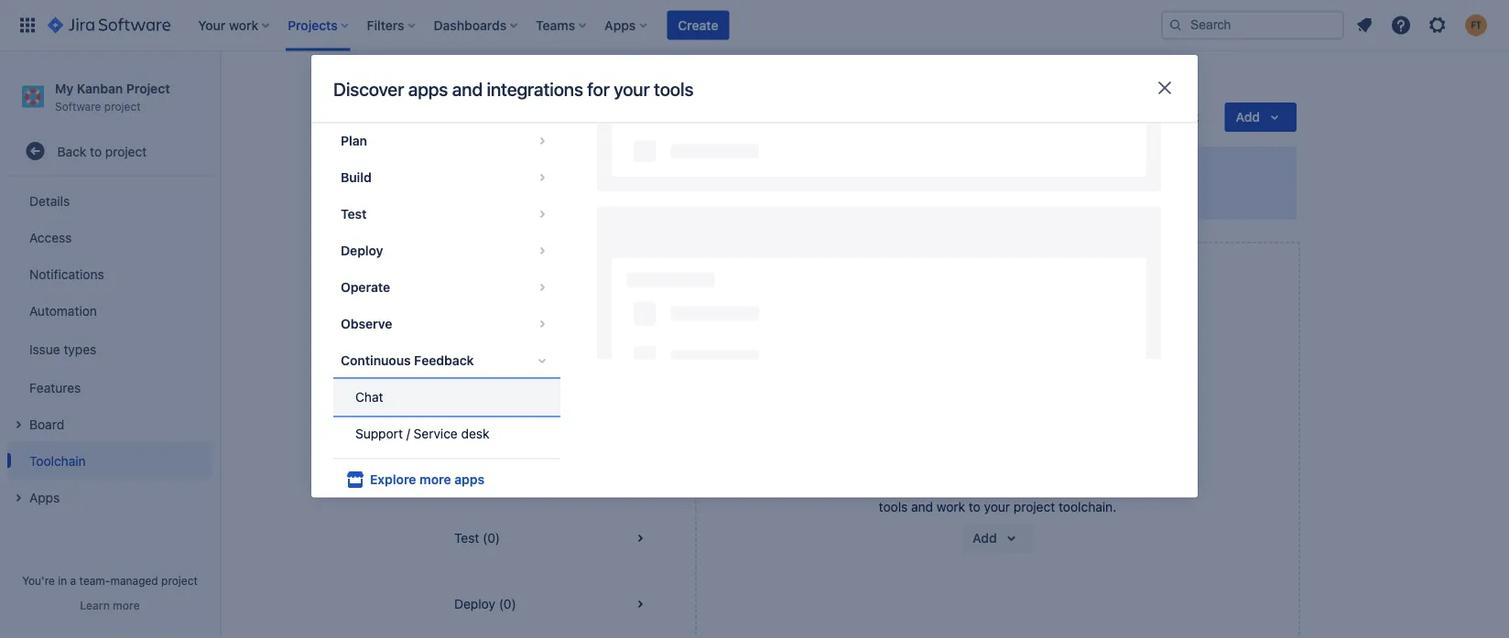 Task type: vqa. For each thing, say whether or not it's contained in the screenshot.
Export
no



Task type: locate. For each thing, give the bounding box(es) containing it.
work down "workflow" at right
[[937, 500, 965, 515]]

tools down the improve
[[879, 500, 908, 515]]

(0) up desk
[[483, 399, 501, 414]]

toolchain down 'projects' link at the left top of the page
[[432, 104, 524, 130]]

0 vertical spatial learn more button
[[1043, 187, 1112, 205]]

jira software image
[[48, 14, 171, 36], [48, 14, 171, 36]]

search image
[[1169, 18, 1183, 33]]

6 chevron icon pointing right image from the top
[[531, 314, 553, 336]]

right
[[979, 188, 1006, 203]]

and right project,
[[875, 188, 897, 203]]

back to project link
[[7, 133, 213, 170]]

discover left 'projects' link at the left top of the page
[[333, 78, 404, 100]]

(0) for build (0)
[[487, 465, 505, 480]]

managed
[[110, 574, 158, 587]]

plan inside button
[[454, 399, 480, 414]]

work for toolchain
[[749, 188, 778, 203]]

chevron icon pointing down image
[[531, 350, 553, 372]]

0 horizontal spatial more
[[113, 599, 140, 612]]

build inside discover apps and integrations for your tools dialog
[[341, 170, 372, 185]]

access
[[29, 230, 72, 245]]

explore more apps image
[[344, 469, 366, 491]]

discover down welcome
[[484, 188, 535, 203]]

apps up plan "button"
[[408, 78, 448, 100]]

(0) down desk
[[487, 465, 505, 480]]

project inside the my kanban project software project
[[126, 81, 170, 96]]

1 vertical spatial tools
[[503, 267, 532, 282]]

chevron icon pointing right image inside observe button
[[531, 314, 553, 336]]

1 horizontal spatial work
[[937, 500, 965, 515]]

project right managed
[[161, 574, 198, 587]]

0 horizontal spatial learn
[[80, 599, 110, 612]]

0 vertical spatial discover
[[333, 78, 404, 100]]

build (0) button
[[432, 440, 673, 506]]

deploy for deploy (0)
[[454, 597, 495, 612]]

Search field
[[1161, 11, 1345, 40]]

improve
[[858, 481, 906, 496]]

plan button
[[333, 123, 561, 160]]

tools down create button
[[654, 78, 694, 100]]

plan for plan (0)
[[454, 399, 480, 414]]

to
[[90, 144, 102, 159], [550, 162, 564, 179], [781, 188, 793, 203], [969, 500, 981, 515]]

project for my kanban project software project
[[126, 81, 170, 96]]

0 vertical spatial all
[[962, 188, 975, 203]]

chevron icon pointing right image for deploy
[[531, 240, 553, 262]]

kanban for my kanban project
[[520, 76, 565, 92]]

project right software
[[104, 100, 141, 112]]

2 chevron icon pointing right image from the top
[[531, 167, 553, 189]]

0 horizontal spatial discover
[[333, 78, 404, 100]]

(0) right view
[[535, 267, 553, 282]]

apps down desk
[[455, 473, 485, 488]]

kanban down primary element
[[520, 76, 565, 92]]

workflow
[[909, 481, 962, 496]]

desk
[[461, 427, 490, 442]]

you're
[[22, 574, 55, 587]]

all right view
[[486, 267, 499, 282]]

0 horizontal spatial project
[[126, 81, 170, 96]]

and inside dialog
[[452, 78, 483, 100]]

work inside welcome to your project toolchain discover integrations for your tools, connect work to your project, and manage it all right here. learn more
[[749, 188, 778, 203]]

team-
[[79, 574, 110, 587]]

explore
[[370, 473, 416, 488]]

more down managed
[[113, 599, 140, 612]]

kanban inside the my kanban project software project
[[77, 81, 123, 96]]

(0) up deploy (0) at the bottom left
[[483, 531, 500, 546]]

all right it
[[962, 188, 975, 203]]

1 horizontal spatial my
[[499, 76, 517, 92]]

learn inside button
[[80, 599, 110, 612]]

1 horizontal spatial learn more button
[[1043, 187, 1112, 205]]

service
[[414, 427, 458, 442]]

my kanban project
[[499, 76, 610, 92]]

for down primary element
[[587, 78, 610, 100]]

2 vertical spatial more
[[113, 599, 140, 612]]

chevron icon pointing right image inside the test button
[[531, 204, 553, 226]]

0 horizontal spatial learn more button
[[80, 598, 140, 613]]

chevron icon pointing right image for operate
[[531, 277, 553, 299]]

project down primary element
[[568, 76, 610, 92]]

0 horizontal spatial for
[[587, 78, 610, 100]]

board button
[[7, 406, 213, 443]]

2 horizontal spatial project
[[632, 76, 674, 92]]

(0) inside build (0) button
[[487, 465, 505, 480]]

0 horizontal spatial toolchain
[[29, 453, 86, 468]]

chevron icon pointing right image inside plan "button"
[[531, 131, 553, 152]]

project down faster,
[[1014, 500, 1055, 515]]

1 vertical spatial apps
[[455, 473, 485, 488]]

1 horizontal spatial plan
[[454, 399, 480, 414]]

(0) inside plan (0) button
[[483, 399, 501, 414]]

deploy inside button
[[454, 597, 495, 612]]

0 horizontal spatial build
[[341, 170, 372, 185]]

my right the projects
[[499, 76, 517, 92]]

issue
[[29, 341, 60, 357]]

chevron icon pointing right image inside build button
[[531, 167, 553, 189]]

1 vertical spatial plan
[[454, 399, 480, 414]]

deploy
[[341, 244, 383, 259], [454, 597, 495, 612]]

(0) inside 'deploy (0)' button
[[499, 597, 516, 612]]

my
[[499, 76, 517, 92], [55, 81, 73, 96]]

projects link
[[429, 73, 477, 95]]

chevron icon pointing right image
[[531, 131, 553, 152], [531, 167, 553, 189], [531, 204, 553, 226], [531, 240, 553, 262], [531, 277, 553, 299], [531, 314, 553, 336]]

test up operate
[[341, 207, 367, 222]]

apps inside explore more apps 'link'
[[455, 473, 485, 488]]

your left tools, at the left of page
[[632, 188, 658, 203]]

project left toolchain
[[602, 162, 650, 179]]

1 horizontal spatial apps
[[455, 473, 485, 488]]

build for build (0)
[[454, 465, 484, 480]]

1 vertical spatial work
[[937, 500, 965, 515]]

test (0)
[[454, 531, 500, 546]]

test inside button
[[454, 531, 479, 546]]

discover
[[333, 78, 404, 100], [484, 188, 535, 203]]

1 horizontal spatial more
[[420, 473, 451, 488]]

1 vertical spatial all
[[486, 267, 499, 282]]

software
[[55, 100, 101, 112]]

issue types link
[[7, 329, 213, 369]]

my kanban project link
[[499, 73, 610, 95]]

project
[[568, 76, 610, 92], [632, 76, 674, 92], [126, 81, 170, 96]]

apps button
[[7, 479, 213, 516]]

/
[[406, 427, 410, 442]]

and inside welcome to your project toolchain discover integrations for your tools, connect work to your project, and manage it all right here. learn more
[[875, 188, 897, 203]]

3 chevron icon pointing right image from the top
[[531, 204, 553, 226]]

observe button
[[333, 306, 561, 343]]

1 horizontal spatial discover
[[484, 188, 535, 203]]

0 vertical spatial apps
[[408, 78, 448, 100]]

close modal image
[[1154, 77, 1176, 99]]

(0) down test (0) at the bottom left of page
[[499, 597, 516, 612]]

issue types
[[29, 341, 96, 357]]

1 vertical spatial learn
[[80, 599, 110, 612]]

0 vertical spatial toolchain
[[432, 104, 524, 130]]

0 horizontal spatial my
[[55, 81, 73, 96]]

2 horizontal spatial more
[[1081, 188, 1112, 203]]

1 vertical spatial more
[[420, 473, 451, 488]]

learn right here.
[[1043, 188, 1077, 203]]

learn more button
[[1043, 187, 1112, 205], [80, 598, 140, 613]]

1 chevron icon pointing right image from the top
[[531, 131, 553, 152]]

integrations down welcome
[[539, 188, 609, 203]]

plan (0) button
[[432, 374, 673, 440]]

0 horizontal spatial kanban
[[77, 81, 123, 96]]

build (0)
[[454, 465, 505, 480]]

group containing plan
[[333, 81, 561, 458]]

learn more button down you're in a team-managed project
[[80, 598, 140, 613]]

explore more apps link
[[333, 466, 496, 495]]

view all tools (0) button
[[432, 242, 673, 308]]

notifications link
[[7, 256, 213, 292]]

tools right view
[[503, 267, 532, 282]]

tools,
[[662, 188, 694, 203]]

for left tools, at the left of page
[[612, 188, 629, 203]]

learn down team-
[[80, 599, 110, 612]]

learn
[[1043, 188, 1077, 203], [80, 599, 110, 612]]

welcome
[[484, 162, 547, 179]]

1 vertical spatial test
[[454, 531, 479, 546]]

0 vertical spatial more
[[1081, 188, 1112, 203]]

my for my kanban project
[[499, 76, 517, 92]]

primary element
[[11, 0, 1161, 51]]

automation link
[[7, 292, 213, 329]]

faster,
[[1019, 481, 1056, 496]]

0 vertical spatial learn
[[1043, 188, 1077, 203]]

test
[[341, 207, 367, 222], [454, 531, 479, 546]]

group containing details
[[7, 177, 213, 521]]

my up software
[[55, 81, 73, 96]]

1 vertical spatial deploy
[[454, 597, 495, 612]]

learn more button right here.
[[1043, 187, 1112, 205]]

project
[[104, 100, 141, 112], [105, 144, 147, 159], [602, 162, 650, 179], [1014, 500, 1055, 515], [161, 574, 198, 587]]

for
[[587, 78, 610, 100], [612, 188, 629, 203]]

1 vertical spatial build
[[454, 465, 484, 480]]

it
[[951, 188, 959, 203]]

0 vertical spatial work
[[749, 188, 778, 203]]

deploy inside button
[[341, 244, 383, 259]]

deploy (0)
[[454, 597, 516, 612]]

0 horizontal spatial apps
[[408, 78, 448, 100]]

1 vertical spatial integrations
[[539, 188, 609, 203]]

0 horizontal spatial test
[[341, 207, 367, 222]]

1 vertical spatial for
[[612, 188, 629, 203]]

and
[[452, 78, 483, 100], [875, 188, 897, 203], [966, 481, 988, 496], [911, 500, 933, 515]]

0 horizontal spatial plan
[[341, 134, 367, 149]]

(0) for plan (0)
[[483, 399, 501, 414]]

continuous feedback button
[[333, 343, 561, 380]]

0 horizontal spatial all
[[486, 267, 499, 282]]

0 horizontal spatial deploy
[[341, 244, 383, 259]]

your
[[614, 78, 650, 100], [568, 162, 598, 179], [632, 188, 658, 203], [797, 188, 823, 203], [1086, 481, 1112, 496], [984, 500, 1010, 515]]

and up plan "button"
[[452, 78, 483, 100]]

0 vertical spatial build
[[341, 170, 372, 185]]

kanban
[[520, 76, 565, 92], [77, 81, 123, 96]]

project up details link
[[105, 144, 147, 159]]

project,
[[826, 188, 872, 203]]

view
[[454, 267, 483, 282]]

1 horizontal spatial for
[[612, 188, 629, 203]]

ship
[[991, 481, 1016, 496]]

0 vertical spatial test
[[341, 207, 367, 222]]

projects
[[429, 76, 477, 92]]

kanban up software
[[77, 81, 123, 96]]

chevron icon pointing right image inside operate button
[[531, 277, 553, 299]]

work right connect
[[749, 188, 778, 203]]

1 horizontal spatial test
[[454, 531, 479, 546]]

project inside welcome to your project toolchain discover integrations for your tools, connect work to your project, and manage it all right here. learn more
[[602, 162, 650, 179]]

0 vertical spatial tools
[[654, 78, 694, 100]]

4 chevron icon pointing right image from the top
[[531, 240, 553, 262]]

1 horizontal spatial tools
[[654, 78, 694, 100]]

project left settings
[[632, 76, 674, 92]]

0 vertical spatial plan
[[341, 134, 367, 149]]

1 horizontal spatial deploy
[[454, 597, 495, 612]]

(0) inside test (0) button
[[483, 531, 500, 546]]

5 chevron icon pointing right image from the top
[[531, 277, 553, 299]]

group
[[333, 81, 561, 458], [7, 177, 213, 521]]

toolchain down board
[[29, 453, 86, 468]]

0 vertical spatial for
[[587, 78, 610, 100]]

discover inside discover apps and integrations for your tools dialog
[[333, 78, 404, 100]]

deploy down test (0) at the bottom left of page
[[454, 597, 495, 612]]

features link
[[7, 369, 213, 406]]

2 vertical spatial tools
[[879, 500, 908, 515]]

1 horizontal spatial project
[[568, 76, 610, 92]]

integrations down primary element
[[487, 78, 583, 100]]

0 vertical spatial deploy
[[341, 244, 383, 259]]

1 horizontal spatial learn
[[1043, 188, 1077, 203]]

project up back to project link
[[126, 81, 170, 96]]

toolchain
[[432, 104, 524, 130], [29, 453, 86, 468]]

1 horizontal spatial toolchain
[[432, 104, 524, 130]]

integrations
[[487, 78, 583, 100], [539, 188, 609, 203]]

plan
[[341, 134, 367, 149], [454, 399, 480, 414]]

work inside to improve workflow and ship faster, add your team's tools and work to your project toolchain.
[[937, 500, 965, 515]]

deploy for deploy
[[341, 244, 383, 259]]

test inside button
[[341, 207, 367, 222]]

kanban inside my kanban project link
[[520, 76, 565, 92]]

1 horizontal spatial all
[[962, 188, 975, 203]]

1 horizontal spatial kanban
[[520, 76, 565, 92]]

my inside the my kanban project software project
[[55, 81, 73, 96]]

support / service desk
[[355, 427, 490, 442]]

0 horizontal spatial work
[[749, 188, 778, 203]]

chevron icon pointing right image inside deploy button
[[531, 240, 553, 262]]

to inside to improve workflow and ship faster, add your team's tools and work to your project toolchain.
[[969, 500, 981, 515]]

1 horizontal spatial group
[[333, 81, 561, 458]]

more right explore
[[420, 473, 451, 488]]

test down build (0)
[[454, 531, 479, 546]]

test for test (0)
[[454, 531, 479, 546]]

0 horizontal spatial tools
[[503, 267, 532, 282]]

0 horizontal spatial group
[[7, 177, 213, 521]]

work
[[749, 188, 778, 203], [937, 500, 965, 515]]

deploy up operate
[[341, 244, 383, 259]]

more inside 'link'
[[420, 473, 451, 488]]

team's
[[1115, 481, 1155, 496]]

1 vertical spatial discover
[[484, 188, 535, 203]]

0 vertical spatial integrations
[[487, 78, 583, 100]]

details link
[[7, 182, 213, 219]]

test for test
[[341, 207, 367, 222]]

more right here.
[[1081, 188, 1112, 203]]

1 horizontal spatial build
[[454, 465, 484, 480]]

your left settings
[[614, 78, 650, 100]]

observe
[[341, 317, 392, 332]]

2 horizontal spatial tools
[[879, 500, 908, 515]]

plan inside "button"
[[341, 134, 367, 149]]

(0)
[[535, 267, 553, 282], [483, 399, 501, 414], [487, 465, 505, 480], [483, 531, 500, 546], [499, 597, 516, 612]]



Task type: describe. For each thing, give the bounding box(es) containing it.
kanban for my kanban project software project
[[77, 81, 123, 96]]

1 vertical spatial learn more button
[[80, 598, 140, 613]]

(0) for deploy (0)
[[499, 597, 516, 612]]

toolchain
[[654, 162, 717, 179]]

to
[[841, 481, 855, 496]]

all inside button
[[486, 267, 499, 282]]

chat button
[[333, 380, 561, 416]]

here.
[[1010, 188, 1040, 203]]

continuous feedback
[[341, 354, 474, 369]]

deploy button
[[333, 233, 561, 270]]

tools inside dialog
[[654, 78, 694, 100]]

feedback
[[414, 354, 474, 369]]

tools inside to improve workflow and ship faster, add your team's tools and work to your project toolchain.
[[879, 500, 908, 515]]

operate button
[[333, 270, 561, 306]]

discover apps and integrations for your tools dialog
[[311, 0, 1198, 501]]

my for my kanban project software project
[[55, 81, 73, 96]]

test button
[[333, 196, 561, 233]]

access link
[[7, 219, 213, 256]]

create button
[[667, 11, 730, 40]]

tools inside button
[[503, 267, 532, 282]]

integrations inside discover apps and integrations for your tools dialog
[[487, 78, 583, 100]]

automation
[[29, 303, 97, 318]]

support
[[355, 427, 403, 442]]

your down ship
[[984, 500, 1010, 515]]

operate
[[341, 280, 390, 295]]

(0) inside view all tools (0) button
[[535, 267, 553, 282]]

notifications
[[29, 266, 104, 281]]

project settings
[[632, 76, 725, 92]]

your left project,
[[797, 188, 823, 203]]

project inside to improve workflow and ship faster, add your team's tools and work to your project toolchain.
[[1014, 500, 1055, 515]]

discover inside welcome to your project toolchain discover integrations for your tools, connect work to your project, and manage it all right here. learn more
[[484, 188, 535, 203]]

give feedback button
[[1076, 103, 1210, 132]]

welcome to your project toolchain discover integrations for your tools, connect work to your project, and manage it all right here. learn more
[[484, 162, 1112, 203]]

work for ship
[[937, 500, 965, 515]]

project for my kanban project
[[568, 76, 610, 92]]

chevron icon pointing right image for observe
[[531, 314, 553, 336]]

add
[[1060, 481, 1082, 496]]

chevron icon pointing right image for test
[[531, 204, 553, 226]]

features
[[29, 380, 81, 395]]

back to project
[[57, 144, 147, 159]]

manage
[[901, 188, 948, 203]]

create banner
[[0, 0, 1510, 51]]

discover apps and integrations for your tools
[[333, 78, 694, 100]]

and left ship
[[966, 481, 988, 496]]

feedback
[[1143, 109, 1199, 125]]

give
[[1113, 109, 1140, 125]]

plan (0)
[[454, 399, 501, 414]]

your inside dialog
[[614, 78, 650, 100]]

for inside welcome to your project toolchain discover integrations for your tools, connect work to your project, and manage it all right here. learn more
[[612, 188, 629, 203]]

deploy (0) button
[[432, 572, 673, 638]]

connect
[[698, 188, 746, 203]]

more inside welcome to your project toolchain discover integrations for your tools, connect work to your project, and manage it all right here. learn more
[[1081, 188, 1112, 203]]

your right welcome
[[568, 162, 598, 179]]

test (0) button
[[432, 506, 673, 572]]

a
[[70, 574, 76, 587]]

apps
[[29, 490, 60, 505]]

project settings link
[[632, 73, 725, 95]]

details
[[29, 193, 70, 208]]

my kanban project software project
[[55, 81, 170, 112]]

give feedback
[[1113, 109, 1199, 125]]

build for build
[[341, 170, 372, 185]]

chevron icon pointing right image for build
[[531, 167, 553, 189]]

all inside welcome to your project toolchain discover integrations for your tools, connect work to your project, and manage it all right here. learn more
[[962, 188, 975, 203]]

back
[[57, 144, 86, 159]]

continuous
[[341, 354, 411, 369]]

1 vertical spatial toolchain
[[29, 453, 86, 468]]

build button
[[333, 160, 561, 196]]

your up toolchain.
[[1086, 481, 1112, 496]]

support / service desk button
[[333, 416, 561, 453]]

learn more
[[80, 599, 140, 612]]

types
[[64, 341, 96, 357]]

toolchain.
[[1059, 500, 1117, 515]]

create
[[678, 17, 719, 33]]

explore more apps
[[370, 473, 485, 488]]

project inside the my kanban project software project
[[104, 100, 141, 112]]

for inside dialog
[[587, 78, 610, 100]]

chevron icon pointing right image for plan
[[531, 131, 553, 152]]

integrations inside welcome to your project toolchain discover integrations for your tools, connect work to your project, and manage it all right here. learn more
[[539, 188, 609, 203]]

you're in a team-managed project
[[22, 574, 198, 587]]

view all tools (0)
[[454, 267, 553, 282]]

learn inside welcome to your project toolchain discover integrations for your tools, connect work to your project, and manage it all right here. learn more
[[1043, 188, 1077, 203]]

group inside discover apps and integrations for your tools dialog
[[333, 81, 561, 458]]

more for explore more apps
[[420, 473, 451, 488]]

in
[[58, 574, 67, 587]]

to improve workflow and ship faster, add your team's tools and work to your project toolchain.
[[841, 481, 1155, 515]]

plan for plan
[[341, 134, 367, 149]]

chat
[[355, 390, 383, 405]]

more for learn more
[[113, 599, 140, 612]]

toolchain link
[[7, 443, 213, 479]]

and down "workflow" at right
[[911, 500, 933, 515]]

board
[[29, 417, 64, 432]]

(0) for test (0)
[[483, 531, 500, 546]]

settings
[[678, 76, 725, 92]]



